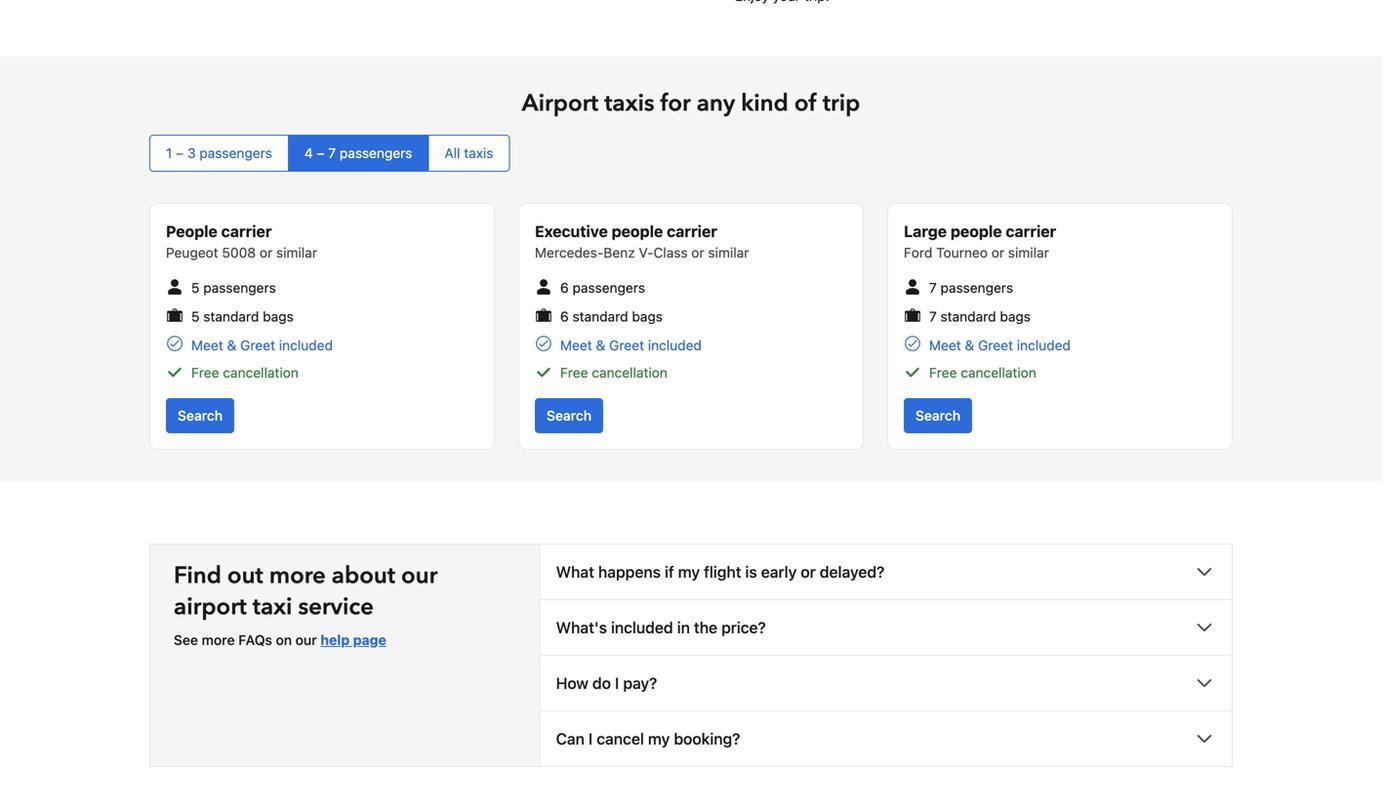 Task type: vqa. For each thing, say whether or not it's contained in the screenshot.


Task type: locate. For each thing, give the bounding box(es) containing it.
3 free cancellation from the left
[[929, 364, 1037, 380]]

kind
[[741, 87, 789, 120]]

included down 6 standard bags at the left top
[[648, 337, 702, 353]]

carrier inside 'large people carrier ford tourneo or similar'
[[1006, 222, 1057, 241]]

ford
[[904, 245, 933, 261]]

1 vertical spatial 6
[[560, 308, 569, 325]]

or right 5008
[[260, 245, 273, 261]]

1 vertical spatial our
[[296, 632, 317, 648]]

0 horizontal spatial my
[[648, 729, 670, 748]]

meet for people
[[191, 337, 223, 353]]

bags
[[263, 308, 294, 325], [632, 308, 663, 325], [1000, 308, 1031, 325]]

1 horizontal spatial carrier
[[667, 222, 717, 241]]

1 vertical spatial 5
[[191, 308, 200, 325]]

search button
[[166, 398, 234, 433], [535, 398, 603, 433], [904, 398, 972, 433]]

& for people
[[227, 337, 237, 353]]

3 similar from the left
[[1008, 245, 1049, 261]]

meet for large
[[929, 337, 961, 353]]

0 horizontal spatial standard
[[203, 308, 259, 325]]

taxis inside sort results by "element"
[[464, 145, 493, 161]]

bags for people carrier
[[263, 308, 294, 325]]

0 horizontal spatial free
[[191, 364, 219, 380]]

free cancellation down 5 standard bags
[[191, 364, 299, 380]]

similar right the 'tourneo'
[[1008, 245, 1049, 261]]

taxis for all
[[464, 145, 493, 161]]

1 meet from the left
[[191, 337, 223, 353]]

meet
[[191, 337, 223, 353], [560, 337, 592, 353], [929, 337, 961, 353]]

or inside people carrier peugeot 5008 or similar
[[260, 245, 273, 261]]

1 – from the left
[[176, 145, 184, 161]]

people up the 'tourneo'
[[951, 222, 1002, 241]]

or inside dropdown button
[[801, 563, 816, 581]]

2 meet & greet included from the left
[[560, 337, 702, 353]]

1 vertical spatial i
[[589, 729, 593, 748]]

1 greet from the left
[[240, 337, 275, 353]]

how
[[556, 674, 589, 692]]

2 free cancellation from the left
[[560, 364, 668, 380]]

similar
[[276, 245, 317, 261], [708, 245, 749, 261], [1008, 245, 1049, 261]]

cancellation for people
[[223, 364, 299, 380]]

cancellation down 6 standard bags at the left top
[[592, 364, 668, 380]]

large people carrier ford tourneo or similar
[[904, 222, 1057, 261]]

2 carrier from the left
[[667, 222, 717, 241]]

meet & greet included down 7 standard bags
[[929, 337, 1071, 353]]

0 vertical spatial my
[[678, 563, 700, 581]]

0 horizontal spatial i
[[589, 729, 593, 748]]

1 people from the left
[[612, 222, 663, 241]]

1 horizontal spatial people
[[951, 222, 1002, 241]]

3 carrier from the left
[[1006, 222, 1057, 241]]

1 5 from the top
[[191, 280, 200, 296]]

free cancellation for people
[[191, 364, 299, 380]]

7 down ford
[[929, 280, 937, 296]]

1 bags from the left
[[263, 308, 294, 325]]

or right 'class' on the left top of page
[[692, 245, 705, 261]]

meet down 5 standard bags
[[191, 337, 223, 353]]

flight
[[704, 563, 741, 581]]

greet down 7 standard bags
[[978, 337, 1013, 353]]

people inside executive people carrier mercedes-benz v-class or similar
[[612, 222, 663, 241]]

0 horizontal spatial meet & greet included
[[191, 337, 333, 353]]

0 vertical spatial 7
[[328, 145, 336, 161]]

find
[[174, 560, 222, 592]]

meet & greet included down 6 standard bags at the left top
[[560, 337, 702, 353]]

1 horizontal spatial our
[[401, 560, 438, 592]]

2 6 from the top
[[560, 308, 569, 325]]

1 search from the left
[[178, 407, 223, 423]]

0 horizontal spatial &
[[227, 337, 237, 353]]

similar right 5008
[[276, 245, 317, 261]]

2 people from the left
[[951, 222, 1002, 241]]

0 horizontal spatial people
[[612, 222, 663, 241]]

included for people carrier
[[279, 337, 333, 353]]

v-
[[639, 245, 654, 261]]

0 horizontal spatial cancellation
[[223, 364, 299, 380]]

2 – from the left
[[317, 145, 325, 161]]

2 free from the left
[[560, 364, 588, 380]]

1 cancellation from the left
[[223, 364, 299, 380]]

people
[[612, 222, 663, 241], [951, 222, 1002, 241]]

included for large people carrier
[[1017, 337, 1071, 353]]

1 horizontal spatial search button
[[535, 398, 603, 433]]

3 cancellation from the left
[[961, 364, 1037, 380]]

taxis left for
[[604, 87, 655, 120]]

3 search button from the left
[[904, 398, 972, 433]]

1 search button from the left
[[166, 398, 234, 433]]

taxis
[[604, 87, 655, 120], [464, 145, 493, 161]]

2 horizontal spatial search
[[916, 407, 961, 423]]

free for large
[[929, 364, 957, 380]]

2 horizontal spatial standard
[[941, 308, 996, 325]]

0 horizontal spatial taxis
[[464, 145, 493, 161]]

i right can
[[589, 729, 593, 748]]

cancellation
[[223, 364, 299, 380], [592, 364, 668, 380], [961, 364, 1037, 380]]

7 standard bags
[[929, 308, 1031, 325]]

i right "do"
[[615, 674, 619, 692]]

passengers
[[199, 145, 272, 161], [340, 145, 412, 161], [203, 280, 276, 296], [573, 280, 645, 296], [941, 280, 1013, 296]]

5 down peugeot
[[191, 280, 200, 296]]

2 search from the left
[[547, 407, 592, 423]]

6 standard bags
[[560, 308, 663, 325]]

1 horizontal spatial my
[[678, 563, 700, 581]]

1 horizontal spatial –
[[317, 145, 325, 161]]

cancellation down 7 standard bags
[[961, 364, 1037, 380]]

0 vertical spatial our
[[401, 560, 438, 592]]

3 search from the left
[[916, 407, 961, 423]]

3 meet from the left
[[929, 337, 961, 353]]

i
[[615, 674, 619, 692], [589, 729, 593, 748]]

1 carrier from the left
[[221, 222, 272, 241]]

bags down 5 passengers
[[263, 308, 294, 325]]

1 horizontal spatial cancellation
[[592, 364, 668, 380]]

meet & greet included down 5 standard bags
[[191, 337, 333, 353]]

2 bags from the left
[[632, 308, 663, 325]]

1 horizontal spatial similar
[[708, 245, 749, 261]]

standard down 5 passengers
[[203, 308, 259, 325]]

people inside 'large people carrier ford tourneo or similar'
[[951, 222, 1002, 241]]

free down 7 standard bags
[[929, 364, 957, 380]]

2 & from the left
[[596, 337, 606, 353]]

price?
[[722, 618, 766, 637]]

my for booking?
[[648, 729, 670, 748]]

passengers for large
[[941, 280, 1013, 296]]

1 horizontal spatial &
[[596, 337, 606, 353]]

7 down 7 passengers
[[929, 308, 937, 325]]

free down 5 standard bags
[[191, 364, 219, 380]]

what's included in the price?
[[556, 618, 766, 637]]

&
[[227, 337, 237, 353], [596, 337, 606, 353], [965, 337, 975, 353]]

1 horizontal spatial meet & greet included
[[560, 337, 702, 353]]

– right 4
[[317, 145, 325, 161]]

more right out
[[269, 560, 326, 592]]

0 vertical spatial 5
[[191, 280, 200, 296]]

2 horizontal spatial similar
[[1008, 245, 1049, 261]]

0 vertical spatial 6
[[560, 280, 569, 296]]

6
[[560, 280, 569, 296], [560, 308, 569, 325]]

5 down 5 passengers
[[191, 308, 200, 325]]

meet & greet included
[[191, 337, 333, 353], [560, 337, 702, 353], [929, 337, 1071, 353]]

or right the 'tourneo'
[[992, 245, 1005, 261]]

carrier inside executive people carrier mercedes-benz v-class or similar
[[667, 222, 717, 241]]

similar right 'class' on the left top of page
[[708, 245, 749, 261]]

see
[[174, 632, 198, 648]]

trip
[[823, 87, 860, 120]]

1 horizontal spatial i
[[615, 674, 619, 692]]

similar inside 'large people carrier ford tourneo or similar'
[[1008, 245, 1049, 261]]

free cancellation down 6 standard bags at the left top
[[560, 364, 668, 380]]

meet down 7 standard bags
[[929, 337, 961, 353]]

taxi
[[253, 591, 292, 623]]

1 similar from the left
[[276, 245, 317, 261]]

0 vertical spatial taxis
[[604, 87, 655, 120]]

3 meet & greet included from the left
[[929, 337, 1071, 353]]

included inside dropdown button
[[611, 618, 673, 637]]

2 meet from the left
[[560, 337, 592, 353]]

bags for large people carrier
[[1000, 308, 1031, 325]]

0 horizontal spatial carrier
[[221, 222, 272, 241]]

3 bags from the left
[[1000, 308, 1031, 325]]

0 vertical spatial more
[[269, 560, 326, 592]]

included down 5 standard bags
[[279, 337, 333, 353]]

2 5 from the top
[[191, 308, 200, 325]]

free cancellation down 7 standard bags
[[929, 364, 1037, 380]]

6 down mercedes-
[[560, 280, 569, 296]]

0 horizontal spatial search
[[178, 407, 223, 423]]

6 for 6 passengers
[[560, 280, 569, 296]]

included left in
[[611, 618, 673, 637]]

bags for executive people carrier
[[632, 308, 663, 325]]

tourneo
[[936, 245, 988, 261]]

1 horizontal spatial taxis
[[604, 87, 655, 120]]

1 meet & greet included from the left
[[191, 337, 333, 353]]

0 horizontal spatial similar
[[276, 245, 317, 261]]

2 horizontal spatial search button
[[904, 398, 972, 433]]

4
[[304, 145, 313, 161]]

– right the 1
[[176, 145, 184, 161]]

5
[[191, 280, 200, 296], [191, 308, 200, 325]]

carrier up 'class' on the left top of page
[[667, 222, 717, 241]]

3 standard from the left
[[941, 308, 996, 325]]

1 free from the left
[[191, 364, 219, 380]]

taxis right "all"
[[464, 145, 493, 161]]

passengers for executive
[[573, 280, 645, 296]]

1 vertical spatial my
[[648, 729, 670, 748]]

people up v-
[[612, 222, 663, 241]]

2 cancellation from the left
[[592, 364, 668, 380]]

2 greet from the left
[[609, 337, 644, 353]]

0 horizontal spatial our
[[296, 632, 317, 648]]

2 horizontal spatial free
[[929, 364, 957, 380]]

search
[[178, 407, 223, 423], [547, 407, 592, 423], [916, 407, 961, 423]]

2 horizontal spatial meet & greet included
[[929, 337, 1071, 353]]

3 free from the left
[[929, 364, 957, 380]]

all
[[445, 145, 460, 161]]

carrier inside people carrier peugeot 5008 or similar
[[221, 222, 272, 241]]

our right on
[[296, 632, 317, 648]]

greet
[[240, 337, 275, 353], [609, 337, 644, 353], [978, 337, 1013, 353]]

3 & from the left
[[965, 337, 975, 353]]

& down 7 standard bags
[[965, 337, 975, 353]]

free
[[191, 364, 219, 380], [560, 364, 588, 380], [929, 364, 957, 380]]

standard
[[203, 308, 259, 325], [573, 308, 628, 325], [941, 308, 996, 325]]

more
[[269, 560, 326, 592], [202, 632, 235, 648]]

0 horizontal spatial search button
[[166, 398, 234, 433]]

standard down 7 passengers
[[941, 308, 996, 325]]

2 horizontal spatial carrier
[[1006, 222, 1057, 241]]

– for 3
[[176, 145, 184, 161]]

bags down 7 passengers
[[1000, 308, 1031, 325]]

bags down '6 passengers'
[[632, 308, 663, 325]]

page
[[353, 632, 386, 648]]

0 horizontal spatial more
[[202, 632, 235, 648]]

0 horizontal spatial meet
[[191, 337, 223, 353]]

our right about
[[401, 560, 438, 592]]

my
[[678, 563, 700, 581], [648, 729, 670, 748]]

our
[[401, 560, 438, 592], [296, 632, 317, 648]]

7
[[328, 145, 336, 161], [929, 280, 937, 296], [929, 308, 937, 325]]

1 & from the left
[[227, 337, 237, 353]]

1 horizontal spatial free
[[560, 364, 588, 380]]

2 horizontal spatial greet
[[978, 337, 1013, 353]]

standard down '6 passengers'
[[573, 308, 628, 325]]

6 down '6 passengers'
[[560, 308, 569, 325]]

2 horizontal spatial free cancellation
[[929, 364, 1037, 380]]

for
[[660, 87, 691, 120]]

2 horizontal spatial meet
[[929, 337, 961, 353]]

& down 5 standard bags
[[227, 337, 237, 353]]

what happens if my flight is early or delayed? button
[[540, 544, 1232, 599]]

0 vertical spatial i
[[615, 674, 619, 692]]

similar inside executive people carrier mercedes-benz v-class or similar
[[708, 245, 749, 261]]

1 vertical spatial 7
[[929, 280, 937, 296]]

carrier
[[221, 222, 272, 241], [667, 222, 717, 241], [1006, 222, 1057, 241]]

search for executive
[[547, 407, 592, 423]]

search button for executive
[[535, 398, 603, 433]]

greet down 5 standard bags
[[240, 337, 275, 353]]

1 horizontal spatial standard
[[573, 308, 628, 325]]

cancellation down 5 standard bags
[[223, 364, 299, 380]]

0 horizontal spatial bags
[[263, 308, 294, 325]]

1 horizontal spatial search
[[547, 407, 592, 423]]

free cancellation for large
[[929, 364, 1037, 380]]

0 horizontal spatial free cancellation
[[191, 364, 299, 380]]

greet down 6 standard bags at the left top
[[609, 337, 644, 353]]

passengers up 6 standard bags at the left top
[[573, 280, 645, 296]]

free cancellation
[[191, 364, 299, 380], [560, 364, 668, 380], [929, 364, 1037, 380]]

meet down 6 standard bags at the left top
[[560, 337, 592, 353]]

2 vertical spatial 7
[[929, 308, 937, 325]]

–
[[176, 145, 184, 161], [317, 145, 325, 161]]

my right cancel
[[648, 729, 670, 748]]

included down 7 standard bags
[[1017, 337, 1071, 353]]

or right early at right bottom
[[801, 563, 816, 581]]

cancel
[[597, 729, 644, 748]]

7 right 4
[[328, 145, 336, 161]]

meet & greet included for people
[[191, 337, 333, 353]]

all taxis
[[445, 145, 493, 161]]

1 free cancellation from the left
[[191, 364, 299, 380]]

people for large
[[951, 222, 1002, 241]]

2 horizontal spatial bags
[[1000, 308, 1031, 325]]

5008
[[222, 245, 256, 261]]

2 horizontal spatial &
[[965, 337, 975, 353]]

1 6 from the top
[[560, 280, 569, 296]]

0 horizontal spatial greet
[[240, 337, 275, 353]]

7 for 7 passengers
[[929, 280, 937, 296]]

my right if
[[678, 563, 700, 581]]

& for executive
[[596, 337, 606, 353]]

peugeot
[[166, 245, 218, 261]]

search for people
[[178, 407, 223, 423]]

class
[[654, 245, 688, 261]]

1 horizontal spatial bags
[[632, 308, 663, 325]]

& down 6 standard bags at the left top
[[596, 337, 606, 353]]

2 horizontal spatial cancellation
[[961, 364, 1037, 380]]

free down 6 standard bags at the left top
[[560, 364, 588, 380]]

5 for 5 standard bags
[[191, 308, 200, 325]]

what's included in the price? button
[[540, 600, 1232, 655]]

carrier up 5008
[[221, 222, 272, 241]]

1 vertical spatial taxis
[[464, 145, 493, 161]]

1 horizontal spatial greet
[[609, 337, 644, 353]]

2 standard from the left
[[573, 308, 628, 325]]

5 passengers
[[191, 280, 276, 296]]

2 similar from the left
[[708, 245, 749, 261]]

passengers up 7 standard bags
[[941, 280, 1013, 296]]

included
[[279, 337, 333, 353], [648, 337, 702, 353], [1017, 337, 1071, 353], [611, 618, 673, 637]]

greet for executive
[[609, 337, 644, 353]]

the
[[694, 618, 718, 637]]

can i cancel my booking?
[[556, 729, 740, 748]]

carrier up 7 passengers
[[1006, 222, 1057, 241]]

3 greet from the left
[[978, 337, 1013, 353]]

1 standard from the left
[[203, 308, 259, 325]]

2 search button from the left
[[535, 398, 603, 433]]

1 horizontal spatial meet
[[560, 337, 592, 353]]

similar inside people carrier peugeot 5008 or similar
[[276, 245, 317, 261]]

1 vertical spatial more
[[202, 632, 235, 648]]

or
[[260, 245, 273, 261], [692, 245, 705, 261], [992, 245, 1005, 261], [801, 563, 816, 581]]

passengers right 4
[[340, 145, 412, 161]]

more right see
[[202, 632, 235, 648]]

help page link
[[321, 632, 386, 648]]

0 horizontal spatial –
[[176, 145, 184, 161]]

free for executive
[[560, 364, 588, 380]]

& for large
[[965, 337, 975, 353]]

1 horizontal spatial free cancellation
[[560, 364, 668, 380]]

passengers up 5 standard bags
[[203, 280, 276, 296]]



Task type: describe. For each thing, give the bounding box(es) containing it.
my for flight
[[678, 563, 700, 581]]

what happens if my flight is early or delayed?
[[556, 563, 885, 581]]

sort results by element
[[149, 135, 1233, 172]]

included for executive people carrier
[[648, 337, 702, 353]]

meet & greet included for executive
[[560, 337, 702, 353]]

1
[[166, 145, 172, 161]]

mercedes-
[[535, 245, 604, 261]]

booking?
[[674, 729, 740, 748]]

passengers for people
[[203, 280, 276, 296]]

search button for people
[[166, 398, 234, 433]]

pay?
[[623, 674, 657, 692]]

taxis for airport
[[604, 87, 655, 120]]

airport
[[522, 87, 599, 120]]

1 – 3 passengers
[[166, 145, 272, 161]]

6 for 6 standard bags
[[560, 308, 569, 325]]

airport
[[174, 591, 247, 623]]

what
[[556, 563, 594, 581]]

if
[[665, 563, 674, 581]]

search for large
[[916, 407, 961, 423]]

standard for people
[[203, 308, 259, 325]]

greet for people
[[240, 337, 275, 353]]

what's
[[556, 618, 607, 637]]

benz
[[604, 245, 635, 261]]

faqs
[[238, 632, 272, 648]]

executive people carrier mercedes-benz v-class or similar
[[535, 222, 749, 261]]

search button for large
[[904, 398, 972, 433]]

standard for executive
[[573, 308, 628, 325]]

help
[[321, 632, 350, 648]]

greet for large
[[978, 337, 1013, 353]]

is
[[745, 563, 757, 581]]

cancellation for large
[[961, 364, 1037, 380]]

happens
[[598, 563, 661, 581]]

find out more about our airport taxi service see more faqs on our help page
[[174, 560, 438, 648]]

7 for 7 standard bags
[[929, 308, 937, 325]]

how do i pay? button
[[540, 656, 1232, 710]]

1 horizontal spatial more
[[269, 560, 326, 592]]

– for 7
[[317, 145, 325, 161]]

3
[[187, 145, 196, 161]]

carrier for executive people carrier
[[667, 222, 717, 241]]

or inside executive people carrier mercedes-benz v-class or similar
[[692, 245, 705, 261]]

standard for large
[[941, 308, 996, 325]]

people carrier peugeot 5008 or similar
[[166, 222, 317, 261]]

meet & greet included for large
[[929, 337, 1071, 353]]

on
[[276, 632, 292, 648]]

can
[[556, 729, 585, 748]]

meet for executive
[[560, 337, 592, 353]]

airport taxis for any kind of trip
[[522, 87, 860, 120]]

out
[[227, 560, 263, 592]]

of
[[794, 87, 817, 120]]

how do i pay?
[[556, 674, 657, 692]]

about
[[332, 560, 395, 592]]

cancellation for executive
[[592, 364, 668, 380]]

service
[[298, 591, 374, 623]]

passengers right '3'
[[199, 145, 272, 161]]

people for executive
[[612, 222, 663, 241]]

in
[[677, 618, 690, 637]]

free cancellation for executive
[[560, 364, 668, 380]]

can i cancel my booking? button
[[540, 711, 1232, 766]]

5 for 5 passengers
[[191, 280, 200, 296]]

people
[[166, 222, 218, 241]]

executive
[[535, 222, 608, 241]]

early
[[761, 563, 797, 581]]

5 standard bags
[[191, 308, 294, 325]]

do
[[593, 674, 611, 692]]

carrier for large people carrier
[[1006, 222, 1057, 241]]

or inside 'large people carrier ford tourneo or similar'
[[992, 245, 1005, 261]]

6 passengers
[[560, 280, 645, 296]]

delayed?
[[820, 563, 885, 581]]

any
[[697, 87, 735, 120]]

free for people
[[191, 364, 219, 380]]

7 inside sort results by "element"
[[328, 145, 336, 161]]

large
[[904, 222, 947, 241]]

7 passengers
[[929, 280, 1013, 296]]

4 – 7 passengers
[[304, 145, 412, 161]]



